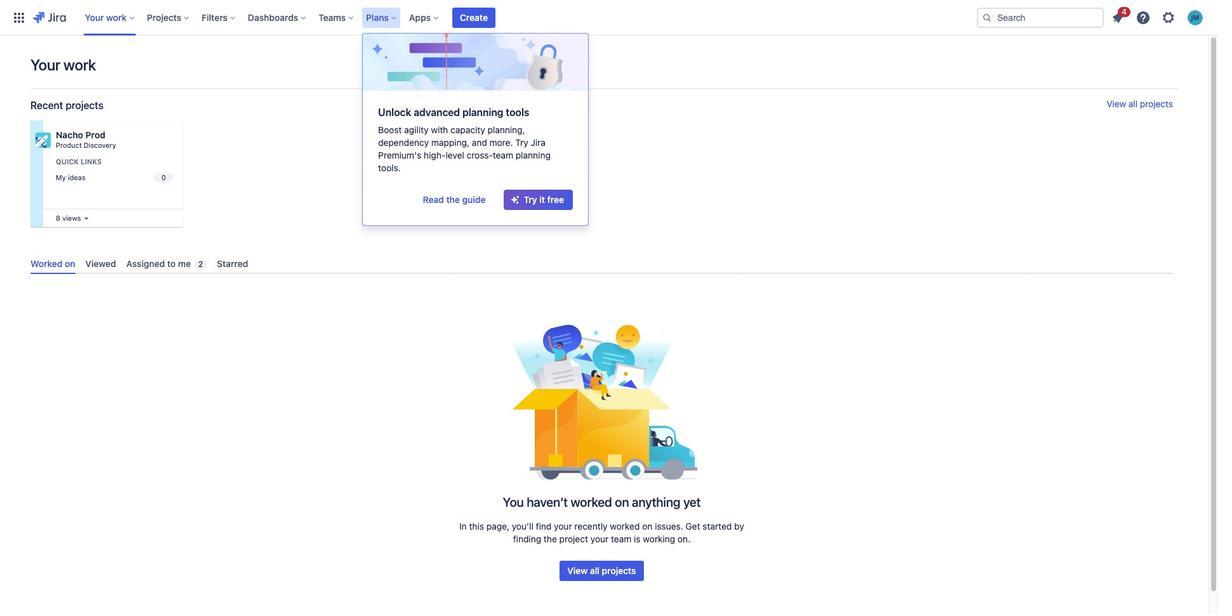 Task type: vqa. For each thing, say whether or not it's contained in the screenshot.
5 for the bottommost KAN-5 "link"
no



Task type: locate. For each thing, give the bounding box(es) containing it.
1 vertical spatial worked
[[610, 521, 640, 532]]

on up working
[[643, 521, 653, 532]]

your up project
[[554, 521, 572, 532]]

1 vertical spatial your
[[30, 56, 60, 74]]

high-
[[424, 150, 446, 161]]

product
[[56, 141, 82, 149]]

1 horizontal spatial view
[[1107, 98, 1127, 109]]

team left is
[[611, 534, 632, 545]]

1 horizontal spatial your
[[591, 534, 609, 545]]

quick
[[56, 157, 79, 166]]

tools
[[506, 107, 530, 118]]

read
[[423, 194, 444, 205]]

0 vertical spatial your
[[554, 521, 572, 532]]

try it free button
[[504, 190, 573, 210]]

0 vertical spatial your work
[[85, 12, 127, 23]]

the
[[447, 194, 460, 205], [544, 534, 557, 545]]

tab list
[[25, 253, 1179, 274]]

0 horizontal spatial your
[[554, 521, 572, 532]]

0 vertical spatial the
[[447, 194, 460, 205]]

assigned to me
[[126, 258, 191, 269]]

the down find on the bottom left of the page
[[544, 534, 557, 545]]

dependency
[[378, 137, 429, 148]]

worked up recently
[[571, 495, 612, 510]]

1 horizontal spatial projects
[[602, 566, 636, 577]]

0 horizontal spatial the
[[447, 194, 460, 205]]

view inside button group group
[[568, 566, 588, 577]]

quick links
[[56, 157, 102, 166]]

your profile and settings image
[[1188, 10, 1204, 25]]

on right worked
[[65, 258, 75, 269]]

your
[[554, 521, 572, 532], [591, 534, 609, 545]]

1 horizontal spatial all
[[1129, 98, 1138, 109]]

teams button
[[315, 7, 359, 28]]

starred
[[217, 258, 248, 269]]

1 vertical spatial your work
[[30, 56, 96, 74]]

level
[[446, 150, 465, 161]]

all
[[1129, 98, 1138, 109], [590, 566, 600, 577]]

1 vertical spatial work
[[64, 56, 96, 74]]

to
[[167, 258, 176, 269]]

tools.
[[378, 163, 401, 173]]

all inside button group group
[[590, 566, 600, 577]]

0 vertical spatial view all projects link
[[1107, 98, 1174, 112]]

planning
[[463, 107, 504, 118], [516, 150, 551, 161]]

work left projects
[[106, 12, 127, 23]]

try inside 'button'
[[524, 194, 537, 205]]

2 vertical spatial on
[[643, 521, 653, 532]]

team
[[493, 150, 514, 161], [611, 534, 632, 545]]

1 vertical spatial the
[[544, 534, 557, 545]]

1 vertical spatial view all projects
[[568, 566, 636, 577]]

filters
[[202, 12, 228, 23]]

your
[[85, 12, 104, 23], [30, 56, 60, 74]]

find
[[536, 521, 552, 532]]

worked
[[571, 495, 612, 510], [610, 521, 640, 532]]

1 vertical spatial all
[[590, 566, 600, 577]]

0 horizontal spatial your
[[30, 56, 60, 74]]

unlock
[[378, 107, 412, 118]]

your work up recent projects
[[30, 56, 96, 74]]

0 horizontal spatial view all projects
[[568, 566, 636, 577]]

view all projects link
[[1107, 98, 1174, 112], [560, 561, 644, 582]]

try left jira
[[516, 137, 529, 148]]

and
[[472, 137, 487, 148]]

1 vertical spatial try
[[524, 194, 537, 205]]

1 horizontal spatial your
[[85, 12, 104, 23]]

the right the read
[[447, 194, 460, 205]]

4
[[1123, 7, 1128, 16]]

primary element
[[8, 0, 968, 35]]

0 vertical spatial view all projects
[[1107, 98, 1174, 109]]

issues.
[[655, 521, 684, 532]]

your down recently
[[591, 534, 609, 545]]

work up recent projects
[[64, 56, 96, 74]]

planning down jira
[[516, 150, 551, 161]]

team down the more.
[[493, 150, 514, 161]]

notifications image
[[1111, 10, 1126, 25]]

1 vertical spatial team
[[611, 534, 632, 545]]

team inside 'in this page, you'll find your recently worked on issues. get started by finding the project your team is working on.'
[[611, 534, 632, 545]]

banner containing your work
[[0, 0, 1219, 36]]

your work inside popup button
[[85, 12, 127, 23]]

banner
[[0, 0, 1219, 36]]

create
[[460, 12, 488, 23]]

worked up is
[[610, 521, 640, 532]]

worked inside 'in this page, you'll find your recently worked on issues. get started by finding the project your team is working on.'
[[610, 521, 640, 532]]

1 vertical spatial view
[[568, 566, 588, 577]]

planning up capacity
[[463, 107, 504, 118]]

0 horizontal spatial all
[[590, 566, 600, 577]]

nacho
[[56, 130, 83, 140]]

0 vertical spatial worked
[[571, 495, 612, 510]]

plans button
[[362, 7, 402, 28]]

settings image
[[1162, 10, 1177, 25]]

prod
[[85, 130, 106, 140]]

1 horizontal spatial team
[[611, 534, 632, 545]]

0 vertical spatial on
[[65, 258, 75, 269]]

your work
[[85, 12, 127, 23], [30, 56, 96, 74]]

on
[[65, 258, 75, 269], [615, 495, 629, 510], [643, 521, 653, 532]]

view
[[1107, 98, 1127, 109], [568, 566, 588, 577]]

1 horizontal spatial work
[[106, 12, 127, 23]]

projects button
[[143, 7, 194, 28]]

1 horizontal spatial view all projects link
[[1107, 98, 1174, 112]]

2 horizontal spatial on
[[643, 521, 653, 532]]

0 horizontal spatial view all projects link
[[560, 561, 644, 582]]

work
[[106, 12, 127, 23], [64, 56, 96, 74]]

try left it
[[524, 194, 537, 205]]

apps
[[409, 12, 431, 23]]

appswitcher icon image
[[11, 10, 27, 25]]

1 horizontal spatial the
[[544, 534, 557, 545]]

viewed
[[85, 258, 116, 269]]

your work button
[[81, 7, 139, 28]]

0 vertical spatial planning
[[463, 107, 504, 118]]

recent
[[30, 100, 63, 111]]

8 views button
[[53, 211, 91, 225]]

read the guide
[[423, 194, 486, 205]]

the inside 'in this page, you'll find your recently worked on issues. get started by finding the project your team is working on.'
[[544, 534, 557, 545]]

guide
[[463, 194, 486, 205]]

0 vertical spatial try
[[516, 137, 529, 148]]

apps button
[[406, 7, 444, 28]]

more.
[[490, 137, 513, 148]]

1 horizontal spatial planning
[[516, 150, 551, 161]]

on left 'anything'
[[615, 495, 629, 510]]

try inside unlock advanced planning tools boost agility with capacity planning, dependency mapping, and more. try jira premium's high-level cross-team planning tools.
[[516, 137, 529, 148]]

1 vertical spatial view all projects link
[[560, 561, 644, 582]]

try
[[516, 137, 529, 148], [524, 194, 537, 205]]

1 vertical spatial your
[[591, 534, 609, 545]]

project
[[560, 534, 589, 545]]

0 horizontal spatial view
[[568, 566, 588, 577]]

0 vertical spatial work
[[106, 12, 127, 23]]

view all projects inside button group group
[[568, 566, 636, 577]]

0 vertical spatial team
[[493, 150, 514, 161]]

me
[[178, 258, 191, 269]]

0 vertical spatial your
[[85, 12, 104, 23]]

0 vertical spatial view
[[1107, 98, 1127, 109]]

free
[[548, 194, 564, 205]]

1 vertical spatial on
[[615, 495, 629, 510]]

0 horizontal spatial team
[[493, 150, 514, 161]]

upgrade to jira premium image
[[510, 195, 520, 205]]

0 horizontal spatial work
[[64, 56, 96, 74]]

2
[[198, 260, 203, 269]]

jira image
[[33, 10, 66, 25], [33, 10, 66, 25]]

your work left projects
[[85, 12, 127, 23]]



Task type: describe. For each thing, give the bounding box(es) containing it.
1 horizontal spatial view all projects
[[1107, 98, 1174, 109]]

recently
[[575, 521, 608, 532]]

dashboards button
[[244, 7, 311, 28]]

teams
[[319, 12, 346, 23]]

Search field
[[978, 7, 1105, 28]]

yet
[[684, 495, 701, 510]]

advanced
[[414, 107, 460, 118]]

assigned
[[126, 258, 165, 269]]

projects inside button group group
[[602, 566, 636, 577]]

my ideas link
[[53, 171, 175, 185]]

nacho prod product discovery
[[56, 130, 116, 149]]

8
[[56, 214, 60, 222]]

in
[[460, 521, 467, 532]]

work inside your work popup button
[[106, 12, 127, 23]]

on.
[[678, 534, 691, 545]]

projects
[[147, 12, 181, 23]]

page,
[[487, 521, 510, 532]]

2 horizontal spatial projects
[[1141, 98, 1174, 109]]

premium's
[[378, 150, 422, 161]]

ideas
[[68, 173, 86, 181]]

cross-
[[467, 150, 493, 161]]

unlock advanced planning tools boost agility with capacity planning, dependency mapping, and more. try jira premium's high-level cross-team planning tools.
[[378, 107, 551, 173]]

on inside 'in this page, you'll find your recently worked on issues. get started by finding the project your team is working on.'
[[643, 521, 653, 532]]

boost
[[378, 124, 402, 135]]

0 horizontal spatial planning
[[463, 107, 504, 118]]

haven't
[[527, 495, 568, 510]]

my ideas
[[56, 173, 86, 181]]

is
[[634, 534, 641, 545]]

jira
[[531, 137, 546, 148]]

capacity
[[451, 124, 485, 135]]

team inside unlock advanced planning tools boost agility with capacity planning, dependency mapping, and more. try jira premium's high-level cross-team planning tools.
[[493, 150, 514, 161]]

planning,
[[488, 124, 525, 135]]

dashboards
[[248, 12, 298, 23]]

search image
[[983, 12, 993, 23]]

agility
[[404, 124, 429, 135]]

recent projects
[[30, 100, 103, 111]]

worked on
[[30, 258, 75, 269]]

anything
[[632, 495, 681, 510]]

discovery
[[84, 141, 116, 149]]

with
[[431, 124, 448, 135]]

mapping,
[[432, 137, 470, 148]]

try it free
[[524, 194, 564, 205]]

filters button
[[198, 7, 240, 28]]

0 vertical spatial all
[[1129, 98, 1138, 109]]

tab list containing worked on
[[25, 253, 1179, 274]]

your inside popup button
[[85, 12, 104, 23]]

help image
[[1136, 10, 1152, 25]]

this
[[469, 521, 484, 532]]

links
[[81, 157, 102, 166]]

worked
[[30, 258, 63, 269]]

read the guide link
[[416, 190, 494, 210]]

working
[[643, 534, 676, 545]]

1 vertical spatial planning
[[516, 150, 551, 161]]

board image
[[81, 213, 91, 223]]

you'll
[[512, 521, 534, 532]]

started
[[703, 521, 732, 532]]

plans
[[366, 12, 389, 23]]

upgrade to jira premium image
[[363, 34, 589, 91]]

finding
[[513, 534, 542, 545]]

1 horizontal spatial on
[[615, 495, 629, 510]]

you haven't worked on anything yet
[[503, 495, 701, 510]]

8 views
[[56, 214, 81, 222]]

my
[[56, 173, 66, 181]]

you
[[503, 495, 524, 510]]

button group group
[[560, 561, 644, 582]]

0 horizontal spatial on
[[65, 258, 75, 269]]

views
[[62, 214, 81, 222]]

by
[[735, 521, 745, 532]]

create button
[[453, 7, 496, 28]]

in this page, you'll find your recently worked on issues. get started by finding the project your team is working on.
[[460, 521, 745, 545]]

0 horizontal spatial projects
[[66, 100, 103, 111]]

get
[[686, 521, 701, 532]]

it
[[540, 194, 545, 205]]



